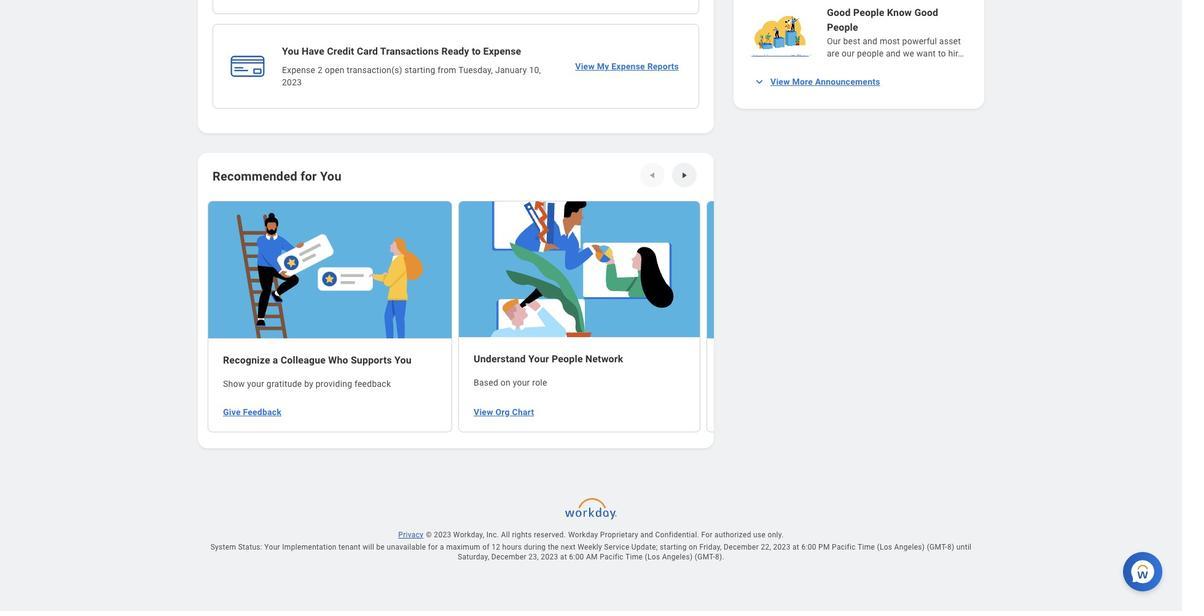 Task type: locate. For each thing, give the bounding box(es) containing it.
your left role
[[513, 378, 530, 387]]

on inside "recommended for you" list
[[501, 378, 511, 387]]

chart
[[512, 407, 534, 417]]

at down next
[[560, 553, 567, 562]]

starting down the transactions
[[405, 65, 435, 75]]

expense up january
[[483, 45, 521, 57]]

1 vertical spatial starting
[[660, 543, 687, 552]]

for
[[702, 531, 713, 539]]

unavailable
[[387, 543, 426, 552]]

0 horizontal spatial starting
[[405, 65, 435, 75]]

starting down confidential.
[[660, 543, 687, 552]]

time down the "update;" at the bottom
[[626, 553, 643, 562]]

workday
[[569, 531, 598, 539]]

pm
[[819, 543, 830, 552]]

0 vertical spatial a
[[273, 354, 278, 366]]

are
[[827, 49, 840, 58]]

view for understand your people network
[[474, 407, 493, 417]]

1 horizontal spatial on
[[689, 543, 698, 552]]

and down most
[[886, 49, 901, 58]]

10,
[[529, 65, 541, 75]]

your right status: on the left
[[264, 543, 280, 552]]

for down "©"
[[428, 543, 438, 552]]

transactions
[[380, 45, 439, 57]]

1 horizontal spatial your
[[528, 353, 549, 365]]

view right chevron down small "icon"
[[771, 77, 790, 87]]

2023
[[282, 77, 302, 87], [434, 531, 451, 539], [773, 543, 791, 552], [541, 553, 558, 562]]

from
[[438, 65, 457, 75]]

1 horizontal spatial good
[[915, 7, 939, 18]]

1 horizontal spatial december
[[724, 543, 759, 552]]

0 vertical spatial pacific
[[832, 543, 856, 552]]

time
[[858, 543, 875, 552], [626, 553, 643, 562]]

0 vertical spatial starting
[[405, 65, 435, 75]]

and up the "update;" at the bottom
[[641, 531, 653, 539]]

(los down the "update;" at the bottom
[[645, 553, 660, 562]]

by
[[304, 379, 313, 389]]

a
[[273, 354, 278, 366], [440, 543, 444, 552]]

0 vertical spatial for
[[301, 169, 317, 184]]

1 horizontal spatial a
[[440, 543, 444, 552]]

1 horizontal spatial you
[[320, 169, 342, 184]]

use
[[754, 531, 766, 539]]

0 vertical spatial your
[[528, 353, 549, 365]]

until
[[957, 543, 972, 552]]

1 vertical spatial for
[[428, 543, 438, 552]]

of
[[483, 543, 490, 552]]

status:
[[238, 543, 262, 552]]

providing
[[316, 379, 352, 389]]

2023 down have
[[282, 77, 302, 87]]

people left know
[[854, 7, 885, 18]]

a inside "recommended for you" list
[[273, 354, 278, 366]]

1 vertical spatial view
[[771, 77, 790, 87]]

on
[[501, 378, 511, 387], [689, 543, 698, 552]]

1 horizontal spatial at
[[793, 543, 800, 552]]

0 horizontal spatial a
[[273, 354, 278, 366]]

2 horizontal spatial you
[[395, 354, 412, 366]]

credit
[[327, 45, 354, 57]]

0 horizontal spatial time
[[626, 553, 643, 562]]

pacific down service
[[600, 553, 624, 562]]

your right the show
[[247, 379, 264, 389]]

1 vertical spatial at
[[560, 553, 567, 562]]

1 vertical spatial 6:00
[[569, 553, 584, 562]]

0 horizontal spatial at
[[560, 553, 567, 562]]

2 good from the left
[[915, 7, 939, 18]]

0 vertical spatial angeles)
[[895, 543, 925, 552]]

2023 right "©"
[[434, 531, 451, 539]]

view left my at the top right
[[575, 61, 595, 71]]

view inside button
[[575, 61, 595, 71]]

0 horizontal spatial on
[[501, 378, 511, 387]]

6:00 left pm
[[802, 543, 817, 552]]

1 horizontal spatial time
[[858, 543, 875, 552]]

1 vertical spatial december
[[492, 553, 527, 562]]

starting inside expense 2 open transaction(s) starting from tuesday, january 10, 2023
[[405, 65, 435, 75]]

1 horizontal spatial (los
[[877, 543, 893, 552]]

friday,
[[700, 543, 722, 552]]

to up tuesday,
[[472, 45, 481, 57]]

0 horizontal spatial (gmt-
[[695, 553, 715, 562]]

(gmt-
[[927, 543, 948, 552], [695, 553, 715, 562]]

2
[[318, 65, 323, 75]]

0 horizontal spatial your
[[264, 543, 280, 552]]

to left hir
[[938, 49, 946, 58]]

0 horizontal spatial and
[[641, 531, 653, 539]]

give feedback button
[[218, 400, 286, 425]]

0 vertical spatial on
[[501, 378, 511, 387]]

you have credit card transactions ready to expense
[[282, 45, 521, 57]]

good
[[827, 7, 851, 18], [915, 7, 939, 18]]

2 vertical spatial view
[[474, 407, 493, 417]]

at left pm
[[793, 543, 800, 552]]

(los right pm
[[877, 543, 893, 552]]

to
[[472, 45, 481, 57], [938, 49, 946, 58]]

(gmt- left until
[[927, 543, 948, 552]]

to inside good people know good people our best and most powerful asset are our people and we want to hir …
[[938, 49, 946, 58]]

your
[[513, 378, 530, 387], [247, 379, 264, 389]]

chevron down small image
[[753, 76, 766, 88]]

(gmt- down friday,
[[695, 553, 715, 562]]

our
[[827, 36, 841, 46]]

angeles) down confidential.
[[662, 553, 693, 562]]

(los
[[877, 543, 893, 552], [645, 553, 660, 562]]

hir
[[949, 49, 958, 58]]

1 horizontal spatial (gmt-
[[927, 543, 948, 552]]

1 vertical spatial and
[[886, 49, 901, 58]]

expense right my at the top right
[[612, 61, 645, 71]]

0 horizontal spatial december
[[492, 553, 527, 562]]

1 vertical spatial your
[[264, 543, 280, 552]]

2 horizontal spatial expense
[[612, 61, 645, 71]]

0 horizontal spatial angeles)
[[662, 553, 693, 562]]

ready
[[442, 45, 469, 57]]

0 horizontal spatial you
[[282, 45, 299, 57]]

footer containing privacy © 2023 workday, inc. all rights reserved. workday proprietary and confidential. for authorized use only. system status: your implementation tenant will be unavailable for a maximum of 12 hours during the next weekly service update; starting on friday, december 22, 2023 at 6:00 pm pacific time (los angeles) (gmt-8) until saturday, december 23, 2023 at 6:00 am pacific time (los angeles) (gmt-8).
[[178, 493, 1004, 611]]

on left friday,
[[689, 543, 698, 552]]

1 horizontal spatial for
[[428, 543, 438, 552]]

gratitude
[[267, 379, 302, 389]]

good right know
[[915, 7, 939, 18]]

and
[[863, 36, 878, 46], [886, 49, 901, 58], [641, 531, 653, 539]]

0 vertical spatial december
[[724, 543, 759, 552]]

feedback
[[243, 407, 282, 417]]

6:00
[[802, 543, 817, 552], [569, 553, 584, 562]]

expense left the 2
[[282, 65, 315, 75]]

view left org
[[474, 407, 493, 417]]

and up people
[[863, 36, 878, 46]]

a inside privacy © 2023 workday, inc. all rights reserved. workday proprietary and confidential. for authorized use only. system status: your implementation tenant will be unavailable for a maximum of 12 hours during the next weekly service update; starting on friday, december 22, 2023 at 6:00 pm pacific time (los angeles) (gmt-8) until saturday, december 23, 2023 at 6:00 am pacific time (los angeles) (gmt-8).
[[440, 543, 444, 552]]

0 vertical spatial view
[[575, 61, 595, 71]]

2023 down 'only.' on the right bottom of the page
[[773, 543, 791, 552]]

angeles) left 8)
[[895, 543, 925, 552]]

1 horizontal spatial 6:00
[[802, 543, 817, 552]]

1 horizontal spatial and
[[863, 36, 878, 46]]

1 vertical spatial on
[[689, 543, 698, 552]]

people
[[854, 7, 885, 18], [827, 22, 858, 33], [552, 353, 583, 365]]

2 vertical spatial and
[[641, 531, 653, 539]]

0 vertical spatial 6:00
[[802, 543, 817, 552]]

privacy
[[398, 531, 424, 539]]

6:00 down next
[[569, 553, 584, 562]]

on right based at left
[[501, 378, 511, 387]]

1 horizontal spatial angeles)
[[895, 543, 925, 552]]

pacific right pm
[[832, 543, 856, 552]]

inc.
[[487, 531, 499, 539]]

view for you have credit card transactions ready to expense
[[575, 61, 595, 71]]

confidential.
[[655, 531, 699, 539]]

2 horizontal spatial view
[[771, 77, 790, 87]]

1 vertical spatial you
[[320, 169, 342, 184]]

maximum
[[446, 543, 481, 552]]

view inside "recommended for you" list
[[474, 407, 493, 417]]

december down authorized
[[724, 543, 759, 552]]

tuesday,
[[459, 65, 493, 75]]

0 vertical spatial you
[[282, 45, 299, 57]]

reserved.
[[534, 531, 566, 539]]

a left "maximum"
[[440, 543, 444, 552]]

pacific
[[832, 543, 856, 552], [600, 553, 624, 562]]

who
[[328, 354, 348, 366]]

expense
[[483, 45, 521, 57], [612, 61, 645, 71], [282, 65, 315, 75]]

1 vertical spatial pacific
[[600, 553, 624, 562]]

2 vertical spatial people
[[552, 353, 583, 365]]

1 vertical spatial time
[[626, 553, 643, 562]]

december down hours
[[492, 553, 527, 562]]

0 horizontal spatial good
[[827, 7, 851, 18]]

be
[[376, 543, 385, 552]]

1 vertical spatial people
[[827, 22, 858, 33]]

for
[[301, 169, 317, 184], [428, 543, 438, 552]]

angeles)
[[895, 543, 925, 552], [662, 553, 693, 562]]

service
[[604, 543, 630, 552]]

people left the network
[[552, 353, 583, 365]]

supports
[[351, 354, 392, 366]]

1 vertical spatial a
[[440, 543, 444, 552]]

0 horizontal spatial pacific
[[600, 553, 624, 562]]

1 horizontal spatial view
[[575, 61, 595, 71]]

weekly
[[578, 543, 602, 552]]

people up our
[[827, 22, 858, 33]]

1 horizontal spatial to
[[938, 49, 946, 58]]

1 horizontal spatial starting
[[660, 543, 687, 552]]

view org chart button
[[469, 400, 539, 425]]

1 vertical spatial (gmt-
[[695, 553, 715, 562]]

footer
[[178, 493, 1004, 611]]

good up our
[[827, 7, 851, 18]]

0 horizontal spatial (los
[[645, 553, 660, 562]]

understand your people network
[[474, 353, 624, 365]]

starting
[[405, 65, 435, 75], [660, 543, 687, 552]]

role
[[532, 378, 547, 387]]

powerful
[[903, 36, 937, 46]]

0 horizontal spatial view
[[474, 407, 493, 417]]

a up gratitude
[[273, 354, 278, 366]]

for right recommended
[[301, 169, 317, 184]]

2 vertical spatial you
[[395, 354, 412, 366]]

your up role
[[528, 353, 549, 365]]

1 horizontal spatial pacific
[[832, 543, 856, 552]]

time right pm
[[858, 543, 875, 552]]

0 horizontal spatial expense
[[282, 65, 315, 75]]



Task type: describe. For each thing, give the bounding box(es) containing it.
transaction(s)
[[347, 65, 402, 75]]

want
[[917, 49, 936, 58]]

am
[[586, 553, 598, 562]]

open
[[325, 65, 345, 75]]

your inside "recommended for you" list
[[528, 353, 549, 365]]

expense inside button
[[612, 61, 645, 71]]

0 vertical spatial at
[[793, 543, 800, 552]]

privacy © 2023 workday, inc. all rights reserved. workday proprietary and confidential. for authorized use only. system status: your implementation tenant will be unavailable for a maximum of 12 hours during the next weekly service update; starting on friday, december 22, 2023 at 6:00 pm pacific time (los angeles) (gmt-8) until saturday, december 23, 2023 at 6:00 am pacific time (los angeles) (gmt-8).
[[211, 531, 972, 562]]

show your gratitude by providing feedback
[[223, 379, 391, 389]]

next
[[561, 543, 576, 552]]

know
[[887, 7, 912, 18]]

rights
[[512, 531, 532, 539]]

network
[[586, 353, 624, 365]]

2023 down the on the bottom left of the page
[[541, 553, 558, 562]]

2023 inside expense 2 open transaction(s) starting from tuesday, january 10, 2023
[[282, 77, 302, 87]]

authorized
[[715, 531, 751, 539]]

view more announcements button
[[749, 69, 888, 94]]

…
[[958, 49, 964, 58]]

caret left small image
[[645, 168, 660, 183]]

2 horizontal spatial and
[[886, 49, 901, 58]]

system
[[211, 543, 236, 552]]

23,
[[529, 553, 539, 562]]

0 horizontal spatial 6:00
[[569, 553, 584, 562]]

0 vertical spatial time
[[858, 543, 875, 552]]

recognize
[[223, 354, 270, 366]]

proprietary
[[600, 531, 639, 539]]

more
[[792, 77, 813, 87]]

0 vertical spatial people
[[854, 7, 885, 18]]

january
[[495, 65, 527, 75]]

the
[[548, 543, 559, 552]]

we
[[903, 49, 915, 58]]

0 vertical spatial and
[[863, 36, 878, 46]]

have
[[302, 45, 325, 57]]

your inside privacy © 2023 workday, inc. all rights reserved. workday proprietary and confidential. for authorized use only. system status: your implementation tenant will be unavailable for a maximum of 12 hours during the next weekly service update; starting on friday, december 22, 2023 at 6:00 pm pacific time (los angeles) (gmt-8) until saturday, december 23, 2023 at 6:00 am pacific time (los angeles) (gmt-8).
[[264, 543, 280, 552]]

all
[[501, 531, 510, 539]]

announcements
[[815, 77, 880, 87]]

implementation
[[282, 543, 337, 552]]

reports
[[648, 61, 679, 71]]

give
[[223, 407, 241, 417]]

understand
[[474, 353, 526, 365]]

0 horizontal spatial your
[[247, 379, 264, 389]]

only.
[[768, 531, 784, 539]]

tenant
[[339, 543, 361, 552]]

people
[[857, 49, 884, 58]]

best
[[844, 36, 861, 46]]

workday,
[[453, 531, 485, 539]]

expense 2 open transaction(s) starting from tuesday, january 10, 2023
[[282, 65, 541, 87]]

update;
[[632, 543, 658, 552]]

0 vertical spatial (gmt-
[[927, 543, 948, 552]]

colleague
[[281, 354, 326, 366]]

1 vertical spatial angeles)
[[662, 553, 693, 562]]

give feedback
[[223, 407, 282, 417]]

you inside list
[[395, 354, 412, 366]]

12
[[492, 543, 500, 552]]

22,
[[761, 543, 771, 552]]

good people know good people our best and most powerful asset are our people and we want to hir …
[[827, 7, 964, 58]]

will
[[363, 543, 374, 552]]

0 vertical spatial (los
[[877, 543, 893, 552]]

asset
[[940, 36, 961, 46]]

©
[[426, 531, 432, 539]]

1 horizontal spatial your
[[513, 378, 530, 387]]

card
[[357, 45, 378, 57]]

1 good from the left
[[827, 7, 851, 18]]

saturday,
[[458, 553, 490, 562]]

hours
[[502, 543, 522, 552]]

8).
[[715, 553, 725, 562]]

recommended
[[213, 169, 297, 184]]

our
[[842, 49, 855, 58]]

and inside privacy © 2023 workday, inc. all rights reserved. workday proprietary and confidential. for authorized use only. system status: your implementation tenant will be unavailable for a maximum of 12 hours during the next weekly service update; starting on friday, december 22, 2023 at 6:00 pm pacific time (los angeles) (gmt-8) until saturday, december 23, 2023 at 6:00 am pacific time (los angeles) (gmt-8).
[[641, 531, 653, 539]]

on inside privacy © 2023 workday, inc. all rights reserved. workday proprietary and confidential. for authorized use only. system status: your implementation tenant will be unavailable for a maximum of 12 hours during the next weekly service update; starting on friday, december 22, 2023 at 6:00 pm pacific time (los angeles) (gmt-8) until saturday, december 23, 2023 at 6:00 am pacific time (los angeles) (gmt-8).
[[689, 543, 698, 552]]

starting inside privacy © 2023 workday, inc. all rights reserved. workday proprietary and confidential. for authorized use only. system status: your implementation tenant will be unavailable for a maximum of 12 hours during the next weekly service update; starting on friday, december 22, 2023 at 6:00 pm pacific time (los angeles) (gmt-8) until saturday, december 23, 2023 at 6:00 am pacific time (los angeles) (gmt-8).
[[660, 543, 687, 552]]

view more announcements
[[771, 77, 880, 87]]

recommended for you
[[213, 169, 342, 184]]

workday assistant region
[[1123, 548, 1168, 592]]

during
[[524, 543, 546, 552]]

8)
[[948, 543, 955, 552]]

based
[[474, 378, 498, 387]]

for inside privacy © 2023 workday, inc. all rights reserved. workday proprietary and confidential. for authorized use only. system status: your implementation tenant will be unavailable for a maximum of 12 hours during the next weekly service update; starting on friday, december 22, 2023 at 6:00 pm pacific time (los angeles) (gmt-8) until saturday, december 23, 2023 at 6:00 am pacific time (los angeles) (gmt-8).
[[428, 543, 438, 552]]

0 horizontal spatial to
[[472, 45, 481, 57]]

my
[[597, 61, 609, 71]]

feedback
[[355, 379, 391, 389]]

1 vertical spatial (los
[[645, 553, 660, 562]]

view org chart
[[474, 407, 534, 417]]

view my expense reports button
[[570, 54, 684, 79]]

1 horizontal spatial expense
[[483, 45, 521, 57]]

caret right small image
[[677, 168, 692, 183]]

expense inside expense 2 open transaction(s) starting from tuesday, january 10, 2023
[[282, 65, 315, 75]]

based on your role
[[474, 378, 547, 387]]

recommended for you list
[[208, 200, 953, 434]]

org
[[496, 407, 510, 417]]

show
[[223, 379, 245, 389]]

recognize a colleague who supports you
[[223, 354, 412, 366]]

view my expense reports
[[575, 61, 679, 71]]

people inside "recommended for you" list
[[552, 353, 583, 365]]

most
[[880, 36, 900, 46]]

0 horizontal spatial for
[[301, 169, 317, 184]]



Task type: vqa. For each thing, say whether or not it's contained in the screenshot.
the rightmost for
yes



